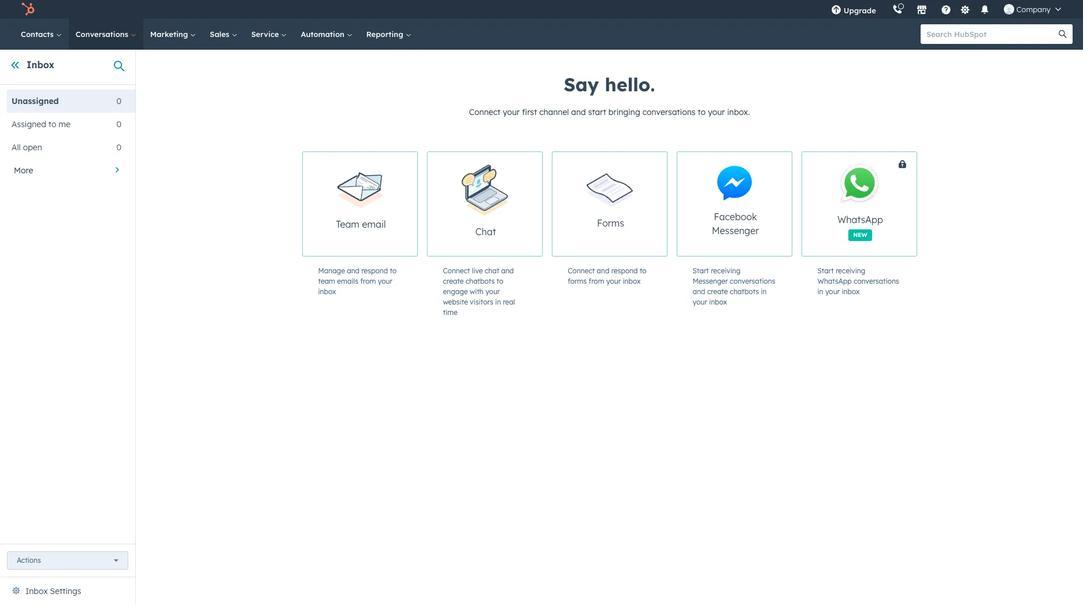Task type: locate. For each thing, give the bounding box(es) containing it.
1 receiving from the left
[[711, 266, 741, 275]]

to
[[698, 107, 706, 117], [48, 119, 56, 129], [390, 266, 397, 275], [640, 266, 647, 275], [497, 277, 503, 286]]

receiving inside the start receiving whatsapp conversations in your inbox
[[836, 266, 865, 275]]

inbox inside manage and respond to team emails from your inbox
[[318, 287, 336, 296]]

create
[[443, 277, 464, 286], [707, 287, 728, 296]]

Facebook Messenger checkbox
[[677, 151, 792, 257]]

to inside connect live chat and create chatbots to engage with your website visitors in real time
[[497, 277, 503, 286]]

inbox
[[27, 59, 54, 71], [25, 586, 48, 597]]

conversations inside the start receiving whatsapp conversations in your inbox
[[854, 277, 899, 286]]

team email
[[336, 219, 386, 230]]

Team email checkbox
[[302, 151, 418, 257]]

create inside connect live chat and create chatbots to engage with your website visitors in real time
[[443, 277, 464, 286]]

1 from from the left
[[360, 277, 376, 286]]

live
[[472, 266, 483, 275]]

1 horizontal spatial create
[[707, 287, 728, 296]]

settings link
[[958, 3, 973, 15]]

service
[[251, 29, 281, 39]]

menu
[[823, 0, 1069, 18]]

chatbots
[[466, 277, 495, 286], [730, 287, 759, 296]]

receiving
[[711, 266, 741, 275], [836, 266, 865, 275]]

reporting
[[366, 29, 405, 39]]

and inside connect and respond to forms from your inbox
[[597, 266, 609, 275]]

connect inside connect live chat and create chatbots to engage with your website visitors in real time
[[443, 266, 470, 275]]

Forms checkbox
[[552, 151, 667, 257]]

marketing
[[150, 29, 190, 39]]

start
[[588, 107, 606, 117]]

messenger inside start receiving messenger conversations and create chatbots in your inbox
[[693, 277, 728, 286]]

bringing
[[609, 107, 640, 117]]

chat
[[485, 266, 499, 275]]

0 horizontal spatial in
[[495, 298, 501, 306]]

website
[[443, 298, 468, 306]]

0
[[116, 96, 121, 106], [116, 119, 121, 129], [116, 142, 121, 153]]

start for start receiving whatsapp conversations in your inbox
[[818, 266, 834, 275]]

receiving for whatsapp
[[836, 266, 865, 275]]

to inside connect and respond to forms from your inbox
[[640, 266, 647, 275]]

automation link
[[294, 18, 359, 50]]

1 horizontal spatial respond
[[611, 266, 638, 275]]

connect live chat and create chatbots to engage with your website visitors in real time
[[443, 266, 515, 317]]

respond for team email
[[361, 266, 388, 275]]

inbox inside inbox settings link
[[25, 586, 48, 597]]

conversations inside start receiving messenger conversations and create chatbots in your inbox
[[730, 277, 775, 286]]

2 start from the left
[[818, 266, 834, 275]]

0 for to
[[116, 119, 121, 129]]

inbox
[[623, 277, 641, 286], [318, 287, 336, 296], [842, 287, 860, 296], [709, 298, 727, 306]]

2 horizontal spatial in
[[818, 287, 823, 296]]

search button
[[1053, 24, 1073, 44]]

start receiving whatsapp conversations in your inbox
[[818, 266, 899, 296]]

facebook
[[714, 211, 757, 223]]

upgrade image
[[831, 5, 841, 16]]

1 vertical spatial inbox
[[25, 586, 48, 597]]

connect inside connect and respond to forms from your inbox
[[568, 266, 595, 275]]

time
[[443, 308, 458, 317]]

0 for open
[[116, 142, 121, 153]]

respond
[[361, 266, 388, 275], [611, 266, 638, 275]]

conversations for start receiving messenger conversations and create chatbots in your inbox
[[730, 277, 775, 286]]

0 vertical spatial messenger
[[712, 225, 759, 236]]

2 horizontal spatial conversations
[[854, 277, 899, 286]]

0 vertical spatial 0
[[116, 96, 121, 106]]

your inside connect live chat and create chatbots to engage with your website visitors in real time
[[485, 287, 500, 296]]

2 0 from the top
[[116, 119, 121, 129]]

0 horizontal spatial respond
[[361, 266, 388, 275]]

reporting link
[[359, 18, 418, 50]]

0 horizontal spatial start
[[693, 266, 709, 275]]

and inside start receiving messenger conversations and create chatbots in your inbox
[[693, 287, 705, 296]]

help image
[[941, 5, 951, 16]]

whatsapp new
[[838, 214, 883, 238]]

receiving inside start receiving messenger conversations and create chatbots in your inbox
[[711, 266, 741, 275]]

respond down forms
[[611, 266, 638, 275]]

1 horizontal spatial chatbots
[[730, 287, 759, 296]]

receiving down the facebook messenger
[[711, 266, 741, 275]]

0 vertical spatial inbox
[[27, 59, 54, 71]]

in
[[761, 287, 767, 296], [818, 287, 823, 296], [495, 298, 501, 306]]

real
[[503, 298, 515, 306]]

1 vertical spatial create
[[707, 287, 728, 296]]

assigned to me
[[12, 119, 71, 129]]

messenger
[[712, 225, 759, 236], [693, 277, 728, 286]]

upgrade
[[844, 6, 876, 15]]

inbox left settings
[[25, 586, 48, 597]]

inbox inside connect and respond to forms from your inbox
[[623, 277, 641, 286]]

1 start from the left
[[693, 266, 709, 275]]

1 vertical spatial whatsapp
[[818, 277, 852, 286]]

Chat checkbox
[[427, 151, 542, 257]]

company button
[[997, 0, 1068, 18]]

chatbots inside connect live chat and create chatbots to engage with your website visitors in real time
[[466, 277, 495, 286]]

channel
[[539, 107, 569, 117]]

inbox down contacts link
[[27, 59, 54, 71]]

2 respond from the left
[[611, 266, 638, 275]]

notifications image
[[980, 5, 990, 16]]

respond inside manage and respond to team emails from your inbox
[[361, 266, 388, 275]]

0 vertical spatial create
[[443, 277, 464, 286]]

your
[[503, 107, 520, 117], [708, 107, 725, 117], [378, 277, 392, 286], [606, 277, 621, 286], [485, 287, 500, 296], [825, 287, 840, 296], [693, 298, 707, 306]]

inbox for inbox settings
[[25, 586, 48, 597]]

1 vertical spatial 0
[[116, 119, 121, 129]]

from right emails at left top
[[360, 277, 376, 286]]

connect up engage
[[443, 266, 470, 275]]

1 horizontal spatial receiving
[[836, 266, 865, 275]]

2 receiving from the left
[[836, 266, 865, 275]]

from
[[360, 277, 376, 286], [589, 277, 604, 286]]

None checkbox
[[801, 151, 960, 257]]

start inside the start receiving whatsapp conversations in your inbox
[[818, 266, 834, 275]]

notifications button
[[975, 0, 995, 18]]

2 from from the left
[[589, 277, 604, 286]]

1 horizontal spatial start
[[818, 266, 834, 275]]

connect for chat
[[443, 266, 470, 275]]

manage
[[318, 266, 345, 275]]

receiving down "new"
[[836, 266, 865, 275]]

menu containing company
[[823, 0, 1069, 18]]

start
[[693, 266, 709, 275], [818, 266, 834, 275]]

and
[[571, 107, 586, 117], [347, 266, 360, 275], [501, 266, 514, 275], [597, 266, 609, 275], [693, 287, 705, 296]]

menu item
[[884, 0, 887, 18]]

conversations for start receiving whatsapp conversations in your inbox
[[854, 277, 899, 286]]

inbox.
[[727, 107, 750, 117]]

start inside start receiving messenger conversations and create chatbots in your inbox
[[693, 266, 709, 275]]

start receiving messenger conversations and create chatbots in your inbox
[[693, 266, 775, 306]]

connect for forms
[[568, 266, 595, 275]]

inbox settings link
[[25, 584, 81, 598]]

jacob simon image
[[1004, 4, 1014, 14]]

0 vertical spatial chatbots
[[466, 277, 495, 286]]

3 0 from the top
[[116, 142, 121, 153]]

1 horizontal spatial in
[[761, 287, 767, 296]]

whatsapp
[[838, 214, 883, 225], [818, 277, 852, 286]]

0 horizontal spatial chatbots
[[466, 277, 495, 286]]

conversations
[[643, 107, 696, 117], [730, 277, 775, 286], [854, 277, 899, 286]]

contacts
[[21, 29, 56, 39]]

respond inside connect and respond to forms from your inbox
[[611, 266, 638, 275]]

connect and respond to forms from your inbox
[[568, 266, 647, 286]]

emails
[[337, 277, 358, 286]]

0 horizontal spatial from
[[360, 277, 376, 286]]

1 horizontal spatial conversations
[[730, 277, 775, 286]]

forms
[[568, 277, 587, 286]]

1 horizontal spatial from
[[589, 277, 604, 286]]

your inside manage and respond to team emails from your inbox
[[378, 277, 392, 286]]

0 horizontal spatial create
[[443, 277, 464, 286]]

connect
[[469, 107, 501, 117], [443, 266, 470, 275], [568, 266, 595, 275]]

from right forms
[[589, 277, 604, 286]]

2 vertical spatial 0
[[116, 142, 121, 153]]

me
[[59, 119, 71, 129]]

your inside connect and respond to forms from your inbox
[[606, 277, 621, 286]]

1 vertical spatial chatbots
[[730, 287, 759, 296]]

your inside the start receiving whatsapp conversations in your inbox
[[825, 287, 840, 296]]

1 vertical spatial messenger
[[693, 277, 728, 286]]

0 horizontal spatial receiving
[[711, 266, 741, 275]]

calling icon image
[[892, 5, 903, 15]]

automation
[[301, 29, 347, 39]]

Search HubSpot search field
[[921, 24, 1062, 44]]

1 respond from the left
[[361, 266, 388, 275]]

respond right manage
[[361, 266, 388, 275]]

connect up forms
[[568, 266, 595, 275]]



Task type: describe. For each thing, give the bounding box(es) containing it.
search image
[[1059, 30, 1067, 38]]

calling icon button
[[888, 2, 907, 17]]

from inside manage and respond to team emails from your inbox
[[360, 277, 376, 286]]

help button
[[936, 0, 956, 18]]

marketing link
[[143, 18, 203, 50]]

chat
[[475, 226, 496, 237]]

say
[[564, 73, 599, 96]]

start for start receiving messenger conversations and create chatbots in your inbox
[[693, 266, 709, 275]]

engage
[[443, 287, 468, 296]]

visitors
[[470, 298, 493, 306]]

settings
[[50, 586, 81, 597]]

and inside manage and respond to team emails from your inbox
[[347, 266, 360, 275]]

connect your first channel and start bringing conversations to your inbox.
[[469, 107, 750, 117]]

to inside manage and respond to team emails from your inbox
[[390, 266, 397, 275]]

none checkbox containing whatsapp
[[801, 151, 960, 257]]

hello.
[[605, 73, 655, 96]]

actions button
[[7, 551, 128, 570]]

your inside start receiving messenger conversations and create chatbots in your inbox
[[693, 298, 707, 306]]

inbox inside the start receiving whatsapp conversations in your inbox
[[842, 287, 860, 296]]

new
[[853, 231, 868, 238]]

0 vertical spatial whatsapp
[[838, 214, 883, 225]]

open
[[23, 142, 42, 153]]

in inside connect live chat and create chatbots to engage with your website visitors in real time
[[495, 298, 501, 306]]

company
[[1017, 5, 1051, 14]]

conversations link
[[69, 18, 143, 50]]

inbox inside start receiving messenger conversations and create chatbots in your inbox
[[709, 298, 727, 306]]

marketplaces button
[[910, 0, 934, 18]]

whatsapp inside the start receiving whatsapp conversations in your inbox
[[818, 277, 852, 286]]

1 0 from the top
[[116, 96, 121, 106]]

more
[[14, 165, 33, 176]]

marketplaces image
[[917, 5, 927, 16]]

forms
[[597, 217, 624, 229]]

in inside the start receiving whatsapp conversations in your inbox
[[818, 287, 823, 296]]

messenger inside option
[[712, 225, 759, 236]]

with
[[470, 287, 484, 296]]

all
[[12, 142, 21, 153]]

connect left first
[[469, 107, 501, 117]]

service link
[[244, 18, 294, 50]]

first
[[522, 107, 537, 117]]

receiving for messenger
[[711, 266, 741, 275]]

manage and respond to team emails from your inbox
[[318, 266, 397, 296]]

team
[[318, 277, 335, 286]]

from inside connect and respond to forms from your inbox
[[589, 277, 604, 286]]

actions
[[17, 556, 41, 565]]

say hello.
[[564, 73, 655, 96]]

unassigned
[[12, 96, 59, 106]]

in inside start receiving messenger conversations and create chatbots in your inbox
[[761, 287, 767, 296]]

contacts link
[[14, 18, 69, 50]]

email
[[362, 219, 386, 230]]

assigned
[[12, 119, 46, 129]]

conversations
[[76, 29, 131, 39]]

inbox settings
[[25, 586, 81, 597]]

all open
[[12, 142, 42, 153]]

0 horizontal spatial conversations
[[643, 107, 696, 117]]

team
[[336, 219, 359, 230]]

hubspot image
[[21, 2, 35, 16]]

respond for forms
[[611, 266, 638, 275]]

inbox for inbox
[[27, 59, 54, 71]]

sales
[[210, 29, 232, 39]]

settings image
[[960, 5, 971, 15]]

chatbots inside start receiving messenger conversations and create chatbots in your inbox
[[730, 287, 759, 296]]

hubspot link
[[14, 2, 43, 16]]

create inside start receiving messenger conversations and create chatbots in your inbox
[[707, 287, 728, 296]]

and inside connect live chat and create chatbots to engage with your website visitors in real time
[[501, 266, 514, 275]]

facebook messenger
[[712, 211, 759, 236]]

sales link
[[203, 18, 244, 50]]



Task type: vqa. For each thing, say whether or not it's contained in the screenshot.
Press to sort. element
no



